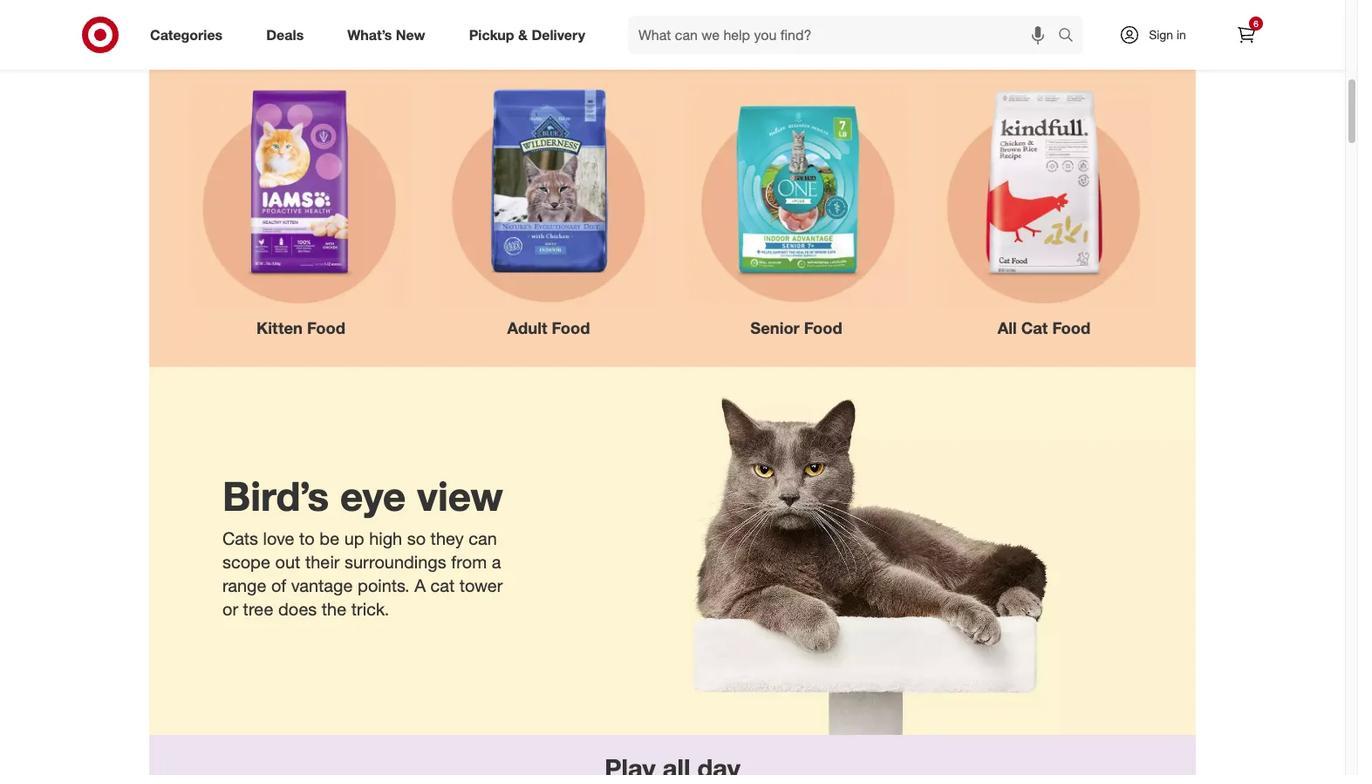 Task type: describe. For each thing, give the bounding box(es) containing it.
stage
[[821, 35, 888, 66]]

surroundings
[[345, 552, 446, 573]]

sign
[[1149, 27, 1174, 42]]

6 link
[[1228, 16, 1266, 54]]

&
[[518, 26, 528, 43]]

a
[[415, 575, 426, 597]]

search button
[[1050, 16, 1092, 58]]

adult food link
[[425, 70, 673, 339]]

of
[[271, 575, 286, 597]]

all
[[998, 319, 1017, 338]]

cat
[[431, 575, 455, 597]]

tower
[[460, 575, 503, 597]]

be
[[320, 528, 340, 550]]

senior food link
[[673, 70, 920, 339]]

what's new link
[[333, 16, 447, 54]]

What can we help you find? suggestions appear below search field
[[628, 16, 1063, 54]]

right
[[561, 35, 617, 66]]

a
[[492, 552, 501, 573]]

food for adult food
[[552, 319, 590, 338]]

adult food
[[507, 319, 590, 338]]

does
[[278, 599, 317, 620]]

diet
[[624, 35, 670, 66]]

view
[[417, 472, 503, 521]]

kitten
[[257, 319, 303, 338]]

or
[[222, 599, 238, 620]]

up
[[344, 528, 364, 550]]

cat
[[1022, 319, 1048, 338]]

food for senior food
[[804, 319, 843, 338]]

food for kitten food
[[307, 319, 345, 338]]

their inside bird's eye view cats love to be up high so they can scope out their surroundings from a range of vantage points. a cat tower or tree does the trick.
[[305, 552, 340, 573]]

bird's
[[222, 472, 329, 521]]

eye
[[340, 472, 406, 521]]

0 vertical spatial the
[[516, 35, 554, 66]]

trick.
[[351, 599, 389, 620]]

categories link
[[135, 16, 244, 54]]

tree
[[243, 599, 273, 620]]

bird's eye view cats love to be up high so they can scope out their surroundings from a range of vantage points. a cat tower or tree does the trick.
[[222, 472, 503, 620]]

kitten food
[[257, 319, 345, 338]]

what's
[[347, 26, 392, 43]]



Task type: locate. For each thing, give the bounding box(es) containing it.
1 vertical spatial their
[[305, 552, 340, 573]]

all cat food link
[[920, 70, 1168, 339]]

find the right diet for their life stage
[[457, 35, 888, 66]]

pickup & delivery link
[[454, 16, 607, 54]]

deals link
[[251, 16, 326, 54]]

in
[[1177, 27, 1186, 42]]

pickup & delivery
[[469, 26, 585, 43]]

cats
[[222, 528, 258, 550]]

6
[[1254, 18, 1259, 29]]

senior
[[751, 319, 800, 338]]

the
[[516, 35, 554, 66], [322, 599, 346, 620]]

from
[[451, 552, 487, 573]]

4 food from the left
[[1053, 319, 1091, 338]]

their right for
[[717, 35, 772, 66]]

2 food from the left
[[552, 319, 590, 338]]

kitten food link
[[177, 70, 425, 339]]

high
[[369, 528, 402, 550]]

scope
[[222, 552, 271, 573]]

out
[[275, 552, 300, 573]]

3 food from the left
[[804, 319, 843, 338]]

1 horizontal spatial the
[[516, 35, 554, 66]]

adult
[[507, 319, 547, 338]]

find
[[457, 35, 509, 66]]

0 horizontal spatial their
[[305, 552, 340, 573]]

pickup
[[469, 26, 514, 43]]

for
[[677, 35, 710, 66]]

to
[[299, 528, 315, 550]]

they
[[431, 528, 464, 550]]

love
[[263, 528, 295, 550]]

range
[[222, 575, 267, 597]]

food
[[307, 319, 345, 338], [552, 319, 590, 338], [804, 319, 843, 338], [1053, 319, 1091, 338]]

search
[[1050, 28, 1092, 45]]

the right the pickup
[[516, 35, 554, 66]]

deals
[[266, 26, 304, 43]]

food right adult
[[552, 319, 590, 338]]

delivery
[[532, 26, 585, 43]]

can
[[469, 528, 497, 550]]

1 food from the left
[[307, 319, 345, 338]]

their
[[717, 35, 772, 66], [305, 552, 340, 573]]

points.
[[358, 575, 410, 597]]

life
[[779, 35, 814, 66]]

1 horizontal spatial their
[[717, 35, 772, 66]]

senior food
[[751, 319, 843, 338]]

vantage
[[291, 575, 353, 597]]

0 horizontal spatial the
[[322, 599, 346, 620]]

the inside bird's eye view cats love to be up high so they can scope out their surroundings from a range of vantage points. a cat tower or tree does the trick.
[[322, 599, 346, 620]]

food right kitten
[[307, 319, 345, 338]]

their up vantage
[[305, 552, 340, 573]]

food right cat
[[1053, 319, 1091, 338]]

sign in
[[1149, 27, 1186, 42]]

new
[[396, 26, 425, 43]]

categories
[[150, 26, 223, 43]]

all cat food
[[998, 319, 1091, 338]]

what's new
[[347, 26, 425, 43]]

the down vantage
[[322, 599, 346, 620]]

0 vertical spatial their
[[717, 35, 772, 66]]

sign in link
[[1105, 16, 1214, 54]]

1 vertical spatial the
[[322, 599, 346, 620]]

so
[[407, 528, 426, 550]]

food right senior on the top right of page
[[804, 319, 843, 338]]



Task type: vqa. For each thing, say whether or not it's contained in the screenshot.
Free $15 Target GiftCard's GiftCard
no



